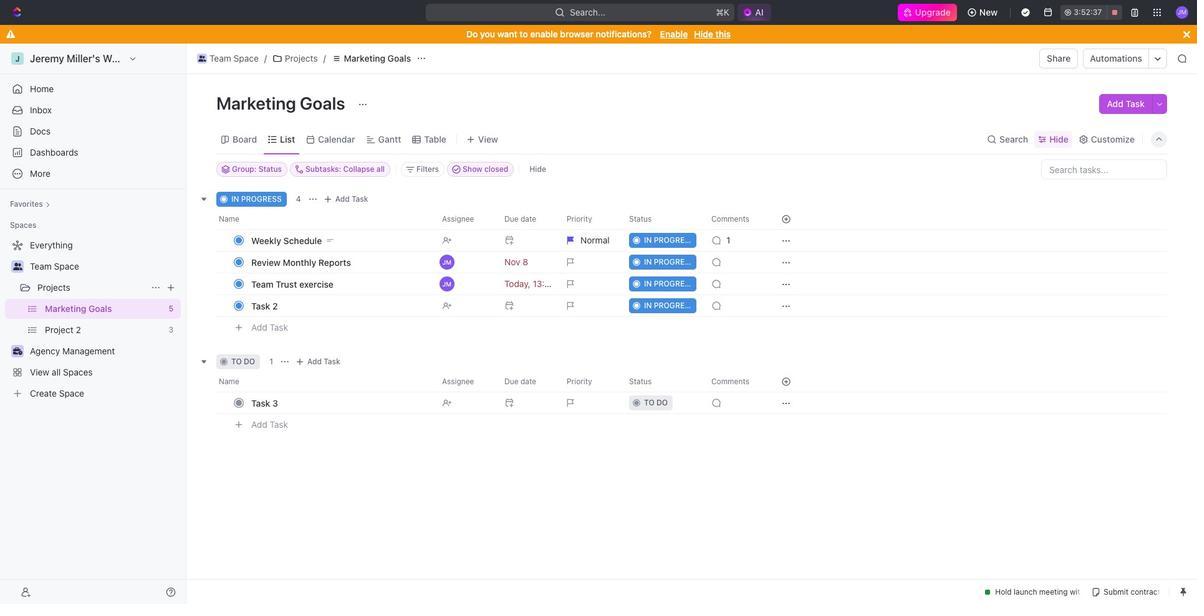 Task type: vqa. For each thing, say whether or not it's contained in the screenshot.
Jeremy Miller's Workspace, , Element
yes



Task type: describe. For each thing, give the bounding box(es) containing it.
0 vertical spatial space
[[234, 53, 259, 64]]

in progress button for review monthly reports
[[622, 251, 704, 274]]

tree inside sidebar navigation
[[5, 236, 181, 404]]

search button
[[983, 131, 1032, 148]]

new
[[979, 7, 998, 17]]

0 vertical spatial to
[[520, 29, 528, 39]]

jm for reports
[[443, 259, 452, 266]]

create
[[30, 388, 57, 399]]

progress for review monthly reports
[[654, 258, 694, 267]]

add task for add task button below the ‎task 2
[[251, 322, 288, 333]]

filters button
[[401, 162, 445, 177]]

group: status
[[232, 165, 282, 174]]

assignee button for 4
[[435, 210, 497, 229]]

upgrade
[[915, 7, 951, 17]]

2 horizontal spatial marketing
[[344, 53, 385, 64]]

create space link
[[5, 384, 178, 404]]

0 vertical spatial status
[[259, 165, 282, 174]]

add for add task button below task 3
[[251, 419, 267, 430]]

in progress button for team trust exercise
[[622, 273, 704, 296]]

miller's
[[67, 53, 100, 64]]

0 vertical spatial spaces
[[10, 221, 36, 230]]

2 comments button from the top
[[704, 372, 766, 392]]

1 horizontal spatial projects link
[[269, 51, 321, 66]]

subtasks: collapse all
[[306, 165, 385, 174]]

add task down subtasks: collapse all
[[335, 195, 368, 204]]

view all spaces
[[30, 367, 93, 378]]

customize button
[[1075, 131, 1139, 148]]

0 horizontal spatial marketing goals link
[[45, 299, 164, 319]]

⌘k
[[716, 7, 730, 17]]

normal
[[580, 235, 610, 246]]

upgrade link
[[898, 4, 957, 21]]

1 horizontal spatial spaces
[[63, 367, 93, 378]]

show closed button
[[447, 162, 514, 177]]

you
[[480, 29, 495, 39]]

list link
[[278, 131, 295, 148]]

in progress for team trust exercise
[[644, 279, 694, 289]]

management
[[62, 346, 115, 357]]

this
[[716, 29, 731, 39]]

Search tasks... text field
[[1042, 160, 1167, 179]]

view for view
[[478, 134, 498, 144]]

j
[[15, 54, 20, 63]]

board link
[[230, 131, 257, 148]]

in progress for review monthly reports
[[644, 258, 694, 267]]

workspace
[[103, 53, 154, 64]]

marketing goals inside tree
[[45, 304, 112, 314]]

assignee button for 1
[[435, 372, 497, 392]]

0 vertical spatial marketing goals link
[[328, 51, 414, 66]]

enable
[[660, 29, 688, 39]]

hide button
[[1035, 131, 1072, 148]]

1 horizontal spatial marketing
[[216, 93, 296, 113]]

calendar link
[[316, 131, 355, 148]]

browser
[[560, 29, 594, 39]]

5
[[169, 304, 173, 314]]

share button
[[1039, 49, 1078, 69]]

progress for ‎task 2
[[654, 301, 694, 311]]

1 horizontal spatial projects
[[285, 53, 318, 64]]

task 3
[[251, 398, 278, 409]]

add task button up customize
[[1100, 94, 1152, 114]]

exercise
[[299, 279, 334, 290]]

1 vertical spatial user group image
[[13, 263, 22, 271]]

view button
[[462, 125, 503, 154]]

‎task 2 link
[[248, 297, 432, 315]]

do
[[466, 29, 478, 39]]

hide inside button
[[530, 165, 546, 174]]

view for view all spaces
[[30, 367, 49, 378]]

1 inside dropdown button
[[726, 235, 730, 246]]

3:52:37
[[1074, 7, 1102, 17]]

project
[[45, 325, 73, 335]]

board
[[233, 134, 257, 144]]

weekly schedule link
[[248, 232, 432, 250]]

due for 1
[[504, 377, 519, 387]]

assignee for 1
[[442, 377, 474, 387]]

dashboards
[[30, 147, 78, 158]]

show
[[463, 165, 482, 174]]

1 vertical spatial space
[[54, 261, 79, 272]]

goals inside tree
[[89, 304, 112, 314]]

group:
[[232, 165, 256, 174]]

add task for add task button above customize
[[1107, 99, 1145, 109]]

3 inside tree
[[169, 325, 173, 335]]

project 2 link
[[45, 320, 164, 340]]

1 priority button from the top
[[559, 210, 622, 229]]

jm for exercise
[[443, 281, 452, 288]]

favorites button
[[5, 197, 55, 212]]

2 for ‎task 2
[[273, 301, 278, 311]]

inbox
[[30, 105, 52, 115]]

calendar
[[318, 134, 355, 144]]

gantt link
[[376, 131, 401, 148]]

share
[[1047, 53, 1071, 64]]

0 horizontal spatial to
[[231, 357, 242, 367]]

status for 1st status dropdown button
[[629, 214, 652, 224]]

review
[[251, 257, 281, 268]]

enable
[[530, 29, 558, 39]]

in for review monthly reports
[[644, 258, 652, 267]]

create space
[[30, 388, 84, 399]]

do you want to enable browser notifications? enable hide this
[[466, 29, 731, 39]]

home link
[[5, 79, 181, 99]]

project 2
[[45, 325, 81, 335]]

add task up task 3 link
[[307, 357, 340, 367]]

‎task 2
[[251, 301, 278, 311]]

review monthly reports link
[[248, 253, 432, 272]]

collapse
[[343, 165, 374, 174]]

notifications?
[[596, 29, 652, 39]]

subtasks:
[[306, 165, 341, 174]]

normal button
[[559, 229, 622, 252]]

add for add task button below the ‎task 2
[[251, 322, 267, 333]]

jeremy miller's workspace
[[30, 53, 154, 64]]

docs link
[[5, 122, 181, 142]]

jeremy
[[30, 53, 64, 64]]

0 vertical spatial goals
[[388, 53, 411, 64]]

automations
[[1090, 53, 1142, 64]]

in for team trust exercise
[[644, 279, 652, 289]]

trust
[[276, 279, 297, 290]]

inbox link
[[5, 100, 181, 120]]

filters
[[417, 165, 439, 174]]

more
[[30, 168, 51, 179]]

1 horizontal spatial hide
[[694, 29, 713, 39]]

reports
[[319, 257, 351, 268]]

3:52:37 button
[[1061, 5, 1122, 20]]

1 horizontal spatial goals
[[300, 93, 345, 113]]

add up task 3 link
[[307, 357, 322, 367]]

comments for 1st comments dropdown button from the bottom
[[711, 377, 749, 387]]

name for second name dropdown button from the bottom of the page
[[219, 214, 239, 224]]



Task type: locate. For each thing, give the bounding box(es) containing it.
1 vertical spatial priority
[[567, 377, 592, 387]]

add down task 3
[[251, 419, 267, 430]]

1 horizontal spatial to
[[520, 29, 528, 39]]

0 vertical spatial view
[[478, 134, 498, 144]]

1 horizontal spatial all
[[377, 165, 385, 174]]

due date button for 4
[[497, 210, 559, 229]]

1 vertical spatial assignee
[[442, 377, 474, 387]]

0 vertical spatial comments button
[[704, 210, 766, 229]]

all
[[377, 165, 385, 174], [52, 367, 61, 378]]

add down subtasks: collapse all
[[335, 195, 350, 204]]

tree containing everything
[[5, 236, 181, 404]]

priority for 2nd priority dropdown button from the bottom
[[567, 214, 592, 224]]

1 vertical spatial status button
[[622, 372, 704, 392]]

0 horizontal spatial projects link
[[37, 278, 146, 298]]

1 comments button from the top
[[704, 210, 766, 229]]

due date for 1
[[504, 377, 536, 387]]

0 vertical spatial marketing goals
[[344, 53, 411, 64]]

0 vertical spatial hide
[[694, 29, 713, 39]]

team trust exercise link
[[248, 275, 432, 293]]

0 vertical spatial name
[[219, 214, 239, 224]]

task 3 link
[[248, 394, 432, 412]]

1 name button from the top
[[216, 210, 435, 229]]

marketing
[[344, 53, 385, 64], [216, 93, 296, 113], [45, 304, 86, 314]]

team trust exercise
[[251, 279, 334, 290]]

1 vertical spatial goals
[[300, 93, 345, 113]]

2 vertical spatial marketing
[[45, 304, 86, 314]]

1 vertical spatial priority button
[[559, 372, 622, 392]]

1 vertical spatial assignee button
[[435, 372, 497, 392]]

1 vertical spatial date
[[521, 377, 536, 387]]

1 vertical spatial name
[[219, 377, 239, 387]]

team space inside sidebar navigation
[[30, 261, 79, 272]]

0 vertical spatial priority
[[567, 214, 592, 224]]

task
[[1126, 99, 1145, 109], [352, 195, 368, 204], [270, 322, 288, 333], [324, 357, 340, 367], [251, 398, 270, 409], [270, 419, 288, 430]]

ai
[[755, 7, 764, 17]]

0 horizontal spatial /
[[264, 53, 267, 64]]

weekly schedule
[[251, 235, 322, 246]]

1 vertical spatial hide
[[1049, 134, 1069, 144]]

dashboards link
[[5, 143, 181, 163]]

1 horizontal spatial 3
[[273, 398, 278, 409]]

in progress
[[231, 195, 282, 204], [644, 236, 694, 245], [644, 258, 694, 267], [644, 279, 694, 289], [644, 301, 694, 311]]

view inside tree
[[30, 367, 49, 378]]

jm button
[[1172, 2, 1192, 22], [435, 251, 497, 274], [435, 273, 497, 296]]

1 vertical spatial to do
[[644, 398, 668, 408]]

4 in progress button from the top
[[622, 295, 704, 317]]

due for 4
[[504, 214, 519, 224]]

2 in progress button from the top
[[622, 251, 704, 274]]

status for 1st status dropdown button from the bottom
[[629, 377, 652, 387]]

name button up task 3 link
[[216, 372, 435, 392]]

2 due date button from the top
[[497, 372, 559, 392]]

priority
[[567, 214, 592, 224], [567, 377, 592, 387]]

2 date from the top
[[521, 377, 536, 387]]

projects
[[285, 53, 318, 64], [37, 282, 70, 293]]

/
[[264, 53, 267, 64], [323, 53, 326, 64]]

hide left this
[[694, 29, 713, 39]]

user group image inside team space link
[[198, 55, 206, 62]]

assignee for 4
[[442, 214, 474, 224]]

1 vertical spatial marketing
[[216, 93, 296, 113]]

2 / from the left
[[323, 53, 326, 64]]

projects inside tree
[[37, 282, 70, 293]]

jm button for review monthly reports
[[435, 251, 497, 274]]

jm
[[1178, 8, 1187, 16], [443, 259, 452, 266], [443, 281, 452, 288]]

all up the create space
[[52, 367, 61, 378]]

2 assignee from the top
[[442, 377, 474, 387]]

list
[[280, 134, 295, 144]]

1 vertical spatial due date button
[[497, 372, 559, 392]]

0 vertical spatial user group image
[[198, 55, 206, 62]]

all inside tree
[[52, 367, 61, 378]]

0 vertical spatial all
[[377, 165, 385, 174]]

to do button
[[622, 392, 704, 415]]

0 horizontal spatial projects
[[37, 282, 70, 293]]

1 / from the left
[[264, 53, 267, 64]]

1 vertical spatial view
[[30, 367, 49, 378]]

1 comments from the top
[[711, 214, 749, 224]]

1 horizontal spatial team space
[[210, 53, 259, 64]]

2 status button from the top
[[622, 372, 704, 392]]

0 vertical spatial team
[[210, 53, 231, 64]]

team inside tree
[[30, 261, 52, 272]]

due date button
[[497, 210, 559, 229], [497, 372, 559, 392]]

everything
[[30, 240, 73, 251]]

want
[[497, 29, 517, 39]]

name button up weekly schedule link
[[216, 210, 435, 229]]

date for 1
[[521, 377, 536, 387]]

0 vertical spatial team space link
[[194, 51, 262, 66]]

1 vertical spatial comments button
[[704, 372, 766, 392]]

hide right closed
[[530, 165, 546, 174]]

1 in progress button from the top
[[622, 229, 704, 252]]

progress for team trust exercise
[[654, 279, 694, 289]]

date
[[521, 214, 536, 224], [521, 377, 536, 387]]

1 priority from the top
[[567, 214, 592, 224]]

0 horizontal spatial 3
[[169, 325, 173, 335]]

business time image
[[13, 348, 22, 355]]

view up show closed
[[478, 134, 498, 144]]

0 vertical spatial assignee button
[[435, 210, 497, 229]]

to
[[520, 29, 528, 39], [231, 357, 242, 367], [644, 398, 655, 408]]

0 horizontal spatial spaces
[[10, 221, 36, 230]]

weekly
[[251, 235, 281, 246]]

assignee button
[[435, 210, 497, 229], [435, 372, 497, 392]]

marketing goals link
[[328, 51, 414, 66], [45, 299, 164, 319]]

add task
[[1107, 99, 1145, 109], [335, 195, 368, 204], [251, 322, 288, 333], [307, 357, 340, 367], [251, 419, 288, 430]]

2 vertical spatial space
[[59, 388, 84, 399]]

monthly
[[283, 257, 316, 268]]

1 vertical spatial marketing goals
[[216, 93, 349, 113]]

in for ‎task 2
[[644, 301, 652, 311]]

0 horizontal spatial team space link
[[30, 257, 178, 277]]

1 assignee from the top
[[442, 214, 474, 224]]

do inside dropdown button
[[657, 398, 668, 408]]

1 vertical spatial 1
[[269, 357, 273, 367]]

hide
[[694, 29, 713, 39], [1049, 134, 1069, 144], [530, 165, 546, 174]]

1 vertical spatial comments
[[711, 377, 749, 387]]

1 name from the top
[[219, 214, 239, 224]]

team
[[210, 53, 231, 64], [30, 261, 52, 272], [251, 279, 273, 290]]

1 horizontal spatial view
[[478, 134, 498, 144]]

0 vertical spatial comments
[[711, 214, 749, 224]]

1 date from the top
[[521, 214, 536, 224]]

hide inside dropdown button
[[1049, 134, 1069, 144]]

add task button down subtasks: collapse all
[[320, 192, 373, 207]]

table link
[[422, 131, 446, 148]]

customize
[[1091, 134, 1135, 144]]

goals
[[388, 53, 411, 64], [300, 93, 345, 113], [89, 304, 112, 314]]

0 horizontal spatial 1
[[269, 357, 273, 367]]

jm button for team trust exercise
[[435, 273, 497, 296]]

new button
[[962, 2, 1005, 22]]

marketing goals
[[344, 53, 411, 64], [216, 93, 349, 113], [45, 304, 112, 314]]

view button
[[462, 131, 503, 148]]

1 vertical spatial marketing goals link
[[45, 299, 164, 319]]

due date
[[504, 214, 536, 224], [504, 377, 536, 387]]

2 name from the top
[[219, 377, 239, 387]]

1 due date button from the top
[[497, 210, 559, 229]]

add task for add task button below task 3
[[251, 419, 288, 430]]

view up create
[[30, 367, 49, 378]]

name
[[219, 214, 239, 224], [219, 377, 239, 387]]

2 priority from the top
[[567, 377, 592, 387]]

1 vertical spatial 3
[[273, 398, 278, 409]]

0 vertical spatial 3
[[169, 325, 173, 335]]

2 vertical spatial to
[[644, 398, 655, 408]]

1 vertical spatial projects link
[[37, 278, 146, 298]]

view all spaces link
[[5, 363, 178, 383]]

name button
[[216, 210, 435, 229], [216, 372, 435, 392]]

1 assignee button from the top
[[435, 210, 497, 229]]

1 vertical spatial status
[[629, 214, 652, 224]]

2 horizontal spatial to
[[644, 398, 655, 408]]

2 for project 2
[[76, 325, 81, 335]]

more button
[[5, 164, 181, 184]]

agency
[[30, 346, 60, 357]]

progress
[[241, 195, 282, 204], [654, 236, 694, 245], [654, 258, 694, 267], [654, 279, 694, 289], [654, 301, 694, 311]]

2 vertical spatial status
[[629, 377, 652, 387]]

1 button
[[704, 229, 766, 252]]

automations button
[[1084, 49, 1149, 68]]

1 vertical spatial due date
[[504, 377, 536, 387]]

0 horizontal spatial goals
[[89, 304, 112, 314]]

add task down task 3
[[251, 419, 288, 430]]

ai button
[[738, 4, 771, 21]]

in
[[231, 195, 239, 204], [644, 236, 652, 245], [644, 258, 652, 267], [644, 279, 652, 289], [644, 301, 652, 311]]

0 horizontal spatial 2
[[76, 325, 81, 335]]

1 vertical spatial all
[[52, 367, 61, 378]]

0 vertical spatial name button
[[216, 210, 435, 229]]

2 horizontal spatial hide
[[1049, 134, 1069, 144]]

docs
[[30, 126, 51, 137]]

1 horizontal spatial team
[[210, 53, 231, 64]]

team for team trust exercise link on the left top of the page
[[251, 279, 273, 290]]

add down ‎task
[[251, 322, 267, 333]]

0 vertical spatial to do
[[231, 357, 255, 367]]

2 name button from the top
[[216, 372, 435, 392]]

view inside button
[[478, 134, 498, 144]]

in progress for ‎task 2
[[644, 301, 694, 311]]

0 horizontal spatial to do
[[231, 357, 255, 367]]

to do inside dropdown button
[[644, 398, 668, 408]]

add up customize
[[1107, 99, 1124, 109]]

0 horizontal spatial user group image
[[13, 263, 22, 271]]

team for the leftmost team space link
[[30, 261, 52, 272]]

search
[[1000, 134, 1028, 144]]

1 horizontal spatial 2
[[273, 301, 278, 311]]

0 horizontal spatial all
[[52, 367, 61, 378]]

1 vertical spatial due
[[504, 377, 519, 387]]

add task down the ‎task 2
[[251, 322, 288, 333]]

in progress button
[[622, 229, 704, 252], [622, 251, 704, 274], [622, 273, 704, 296], [622, 295, 704, 317]]

name for 1st name dropdown button from the bottom
[[219, 377, 239, 387]]

search...
[[570, 7, 606, 17]]

1 status button from the top
[[622, 210, 704, 229]]

comments
[[711, 214, 749, 224], [711, 377, 749, 387]]

0 vertical spatial projects link
[[269, 51, 321, 66]]

2 comments from the top
[[711, 377, 749, 387]]

hide right search
[[1049, 134, 1069, 144]]

home
[[30, 84, 54, 94]]

view
[[478, 134, 498, 144], [30, 367, 49, 378]]

table
[[424, 134, 446, 144]]

user group image
[[198, 55, 206, 62], [13, 263, 22, 271]]

space
[[234, 53, 259, 64], [54, 261, 79, 272], [59, 388, 84, 399]]

marketing inside tree
[[45, 304, 86, 314]]

0 vertical spatial due
[[504, 214, 519, 224]]

comments for second comments dropdown button from the bottom
[[711, 214, 749, 224]]

hide button
[[525, 162, 551, 177]]

in progress button for ‎task 2
[[622, 295, 704, 317]]

2 inside tree
[[76, 325, 81, 335]]

2 right the project
[[76, 325, 81, 335]]

sidebar navigation
[[0, 44, 189, 605]]

2 due from the top
[[504, 377, 519, 387]]

spaces down "favorites"
[[10, 221, 36, 230]]

0 vertical spatial 2
[[273, 301, 278, 311]]

task inside task 3 link
[[251, 398, 270, 409]]

closed
[[484, 165, 508, 174]]

status button
[[622, 210, 704, 229], [622, 372, 704, 392]]

0 vertical spatial projects
[[285, 53, 318, 64]]

add task button up task 3 link
[[292, 355, 345, 370]]

date for 4
[[521, 214, 536, 224]]

gantt
[[378, 134, 401, 144]]

spaces down agency management
[[63, 367, 93, 378]]

0 vertical spatial jm
[[1178, 8, 1187, 16]]

2 priority button from the top
[[559, 372, 622, 392]]

add task button down the ‎task 2
[[246, 320, 293, 335]]

do
[[244, 357, 255, 367], [657, 398, 668, 408]]

to inside dropdown button
[[644, 398, 655, 408]]

2 vertical spatial jm
[[443, 281, 452, 288]]

favorites
[[10, 200, 43, 209]]

0 vertical spatial team space
[[210, 53, 259, 64]]

tree
[[5, 236, 181, 404]]

2 horizontal spatial team
[[251, 279, 273, 290]]

2 vertical spatial marketing goals
[[45, 304, 112, 314]]

1 vertical spatial team
[[30, 261, 52, 272]]

4
[[296, 195, 301, 204]]

priority for first priority dropdown button from the bottom
[[567, 377, 592, 387]]

1 due from the top
[[504, 214, 519, 224]]

0 vertical spatial marketing
[[344, 53, 385, 64]]

2 due date from the top
[[504, 377, 536, 387]]

1 due date from the top
[[504, 214, 536, 224]]

3 in progress button from the top
[[622, 273, 704, 296]]

show closed
[[463, 165, 508, 174]]

agency management
[[30, 346, 115, 357]]

team space link
[[194, 51, 262, 66], [30, 257, 178, 277]]

review monthly reports
[[251, 257, 351, 268]]

schedule
[[283, 235, 322, 246]]

0 vertical spatial status button
[[622, 210, 704, 229]]

2
[[273, 301, 278, 311], [76, 325, 81, 335]]

1 horizontal spatial 1
[[726, 235, 730, 246]]

0 horizontal spatial do
[[244, 357, 255, 367]]

all right collapse
[[377, 165, 385, 174]]

2 right ‎task
[[273, 301, 278, 311]]

1 horizontal spatial marketing goals link
[[328, 51, 414, 66]]

1 horizontal spatial /
[[323, 53, 326, 64]]

1 vertical spatial team space link
[[30, 257, 178, 277]]

jeremy miller's workspace, , element
[[11, 52, 24, 65]]

add task button down task 3
[[246, 418, 293, 433]]

due date button for 1
[[497, 372, 559, 392]]

assignee
[[442, 214, 474, 224], [442, 377, 474, 387]]

due date for 4
[[504, 214, 536, 224]]

add for add task button above customize
[[1107, 99, 1124, 109]]

0 horizontal spatial hide
[[530, 165, 546, 174]]

0 vertical spatial 1
[[726, 235, 730, 246]]

0 horizontal spatial team
[[30, 261, 52, 272]]

2 vertical spatial goals
[[89, 304, 112, 314]]

add task up customize
[[1107, 99, 1145, 109]]

1 horizontal spatial team space link
[[194, 51, 262, 66]]

1 horizontal spatial user group image
[[198, 55, 206, 62]]

2 assignee button from the top
[[435, 372, 497, 392]]



